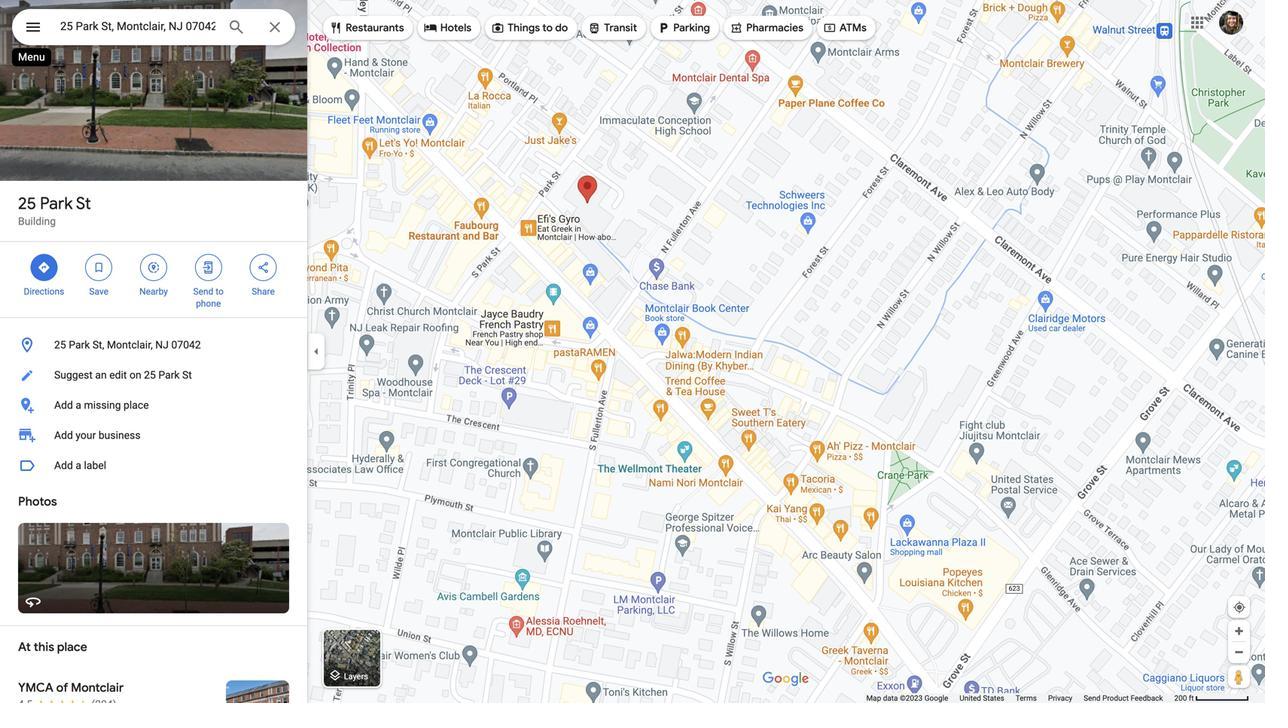Task type: vqa. For each thing, say whether or not it's contained in the screenshot.
add your business
yes



Task type: locate. For each thing, give the bounding box(es) containing it.
st inside button
[[182, 369, 192, 381]]

1 vertical spatial add
[[54, 429, 73, 442]]


[[329, 20, 343, 36]]

to inside the  things to do
[[543, 21, 553, 35]]

add left your
[[54, 429, 73, 442]]

2 a from the top
[[76, 459, 81, 472]]

suggest
[[54, 369, 93, 381]]

0 horizontal spatial to
[[216, 286, 224, 297]]

25 inside 25 park st building
[[18, 193, 36, 214]]

none field inside 25 park st, montclair, nj 07042 field
[[60, 17, 216, 35]]

footer containing map data ©2023 google
[[867, 693, 1175, 703]]

atms
[[840, 21, 867, 35]]

a inside add a missing place button
[[76, 399, 81, 411]]

edit
[[109, 369, 127, 381]]

a inside the add a label button
[[76, 459, 81, 472]]

add inside button
[[54, 399, 73, 411]]

25 park st main content
[[0, 0, 307, 703]]

1 vertical spatial send
[[1084, 694, 1101, 703]]

0 horizontal spatial send
[[193, 286, 214, 297]]

footer inside google maps element
[[867, 693, 1175, 703]]

25 up suggest
[[54, 339, 66, 351]]

25 right on
[[144, 369, 156, 381]]

0 vertical spatial add
[[54, 399, 73, 411]]

0 vertical spatial send
[[193, 286, 214, 297]]

park inside 'button'
[[69, 339, 90, 351]]

add your business
[[54, 429, 141, 442]]

 button
[[12, 9, 54, 48]]

0 vertical spatial park
[[40, 193, 73, 214]]

send inside the send to phone
[[193, 286, 214, 297]]

show your location image
[[1234, 601, 1247, 614]]

1 a from the top
[[76, 399, 81, 411]]

1 vertical spatial 25
[[54, 339, 66, 351]]

park up building
[[40, 193, 73, 214]]

send left 'product'
[[1084, 694, 1101, 703]]


[[257, 259, 270, 276]]


[[730, 20, 744, 36]]

0 vertical spatial place
[[124, 399, 149, 411]]

montclair,
[[107, 339, 153, 351]]

google
[[925, 694, 949, 703]]

a left label
[[76, 459, 81, 472]]

this
[[34, 639, 54, 655]]

ymca
[[18, 680, 53, 696]]

add inside button
[[54, 459, 73, 472]]

2 vertical spatial 25
[[144, 369, 156, 381]]

None field
[[60, 17, 216, 35]]

collapse side panel image
[[308, 343, 325, 360]]

1 horizontal spatial to
[[543, 21, 553, 35]]

0 horizontal spatial place
[[57, 639, 87, 655]]

add a missing place button
[[0, 390, 307, 420]]

1 add from the top
[[54, 399, 73, 411]]

0 horizontal spatial 25
[[18, 193, 36, 214]]

send for send to phone
[[193, 286, 214, 297]]

add a label
[[54, 459, 106, 472]]

1 horizontal spatial send
[[1084, 694, 1101, 703]]

25 Park St, Montclair, NJ 07042 field
[[12, 9, 295, 45]]

park down nj
[[158, 369, 180, 381]]

park left st,
[[69, 339, 90, 351]]

0 vertical spatial a
[[76, 399, 81, 411]]

pharmacies
[[747, 21, 804, 35]]

to up the phone
[[216, 286, 224, 297]]

25
[[18, 193, 36, 214], [54, 339, 66, 351], [144, 369, 156, 381]]

1 vertical spatial to
[[216, 286, 224, 297]]

2 vertical spatial park
[[158, 369, 180, 381]]

share
[[252, 286, 275, 297]]

privacy
[[1049, 694, 1073, 703]]

suggest an edit on 25 park st button
[[0, 360, 307, 390]]

1 horizontal spatial st
[[182, 369, 192, 381]]

send
[[193, 286, 214, 297], [1084, 694, 1101, 703]]

4.5 stars 204 reviews image
[[18, 697, 117, 703]]

restaurants
[[346, 21, 404, 35]]

add for add your business
[[54, 429, 73, 442]]

1 vertical spatial park
[[69, 339, 90, 351]]

park for st,
[[69, 339, 90, 351]]

1 vertical spatial a
[[76, 459, 81, 472]]

25 park st, montclair, nj 07042 button
[[0, 330, 307, 360]]

 pharmacies
[[730, 20, 804, 36]]

ft
[[1190, 694, 1195, 703]]

photos
[[18, 494, 57, 509]]


[[657, 20, 671, 36]]

add a missing place
[[54, 399, 149, 411]]

united states button
[[960, 693, 1005, 703]]

place
[[124, 399, 149, 411], [57, 639, 87, 655]]

a left missing
[[76, 399, 81, 411]]

a
[[76, 399, 81, 411], [76, 459, 81, 472]]

0 vertical spatial st
[[76, 193, 91, 214]]


[[147, 259, 161, 276]]

place down on
[[124, 399, 149, 411]]

200 ft button
[[1175, 694, 1250, 703]]

google account: giulia masi  
(giulia.masi@adept.ai) image
[[1220, 11, 1244, 35]]

add left label
[[54, 459, 73, 472]]

send for send product feedback
[[1084, 694, 1101, 703]]

phone
[[196, 298, 221, 309]]

do
[[556, 21, 568, 35]]


[[24, 16, 42, 38]]

3 add from the top
[[54, 459, 73, 472]]

1 horizontal spatial 25
[[54, 339, 66, 351]]

st
[[76, 193, 91, 214], [182, 369, 192, 381]]

add for add a missing place
[[54, 399, 73, 411]]


[[92, 259, 106, 276]]

1 vertical spatial st
[[182, 369, 192, 381]]

0 vertical spatial to
[[543, 21, 553, 35]]

25 up building
[[18, 193, 36, 214]]

25 inside 25 park st, montclair, nj 07042 'button'
[[54, 339, 66, 351]]

2 horizontal spatial 25
[[144, 369, 156, 381]]

1 horizontal spatial place
[[124, 399, 149, 411]]

send up the phone
[[193, 286, 214, 297]]

united states
[[960, 694, 1005, 703]]

send inside button
[[1084, 694, 1101, 703]]

 atms
[[824, 20, 867, 36]]

2 add from the top
[[54, 429, 73, 442]]

place right this
[[57, 639, 87, 655]]

0 vertical spatial 25
[[18, 193, 36, 214]]

park inside button
[[158, 369, 180, 381]]

0 horizontal spatial st
[[76, 193, 91, 214]]


[[824, 20, 837, 36]]

add
[[54, 399, 73, 411], [54, 429, 73, 442], [54, 459, 73, 472]]

park
[[40, 193, 73, 214], [69, 339, 90, 351], [158, 369, 180, 381]]

to left the do
[[543, 21, 553, 35]]

park inside 25 park st building
[[40, 193, 73, 214]]

actions for 25 park st region
[[0, 242, 307, 317]]

25 park st, montclair, nj 07042
[[54, 339, 201, 351]]

add down suggest
[[54, 399, 73, 411]]

a for label
[[76, 459, 81, 472]]

to
[[543, 21, 553, 35], [216, 286, 224, 297]]

united
[[960, 694, 982, 703]]

label
[[84, 459, 106, 472]]

2 vertical spatial add
[[54, 459, 73, 472]]

footer
[[867, 693, 1175, 703]]

25 for st,
[[54, 339, 66, 351]]

map
[[867, 694, 882, 703]]

add your business link
[[0, 420, 307, 451]]



Task type: describe. For each thing, give the bounding box(es) containing it.
25 inside suggest an edit on 25 park st button
[[144, 369, 156, 381]]

hotels
[[441, 21, 472, 35]]

a for missing
[[76, 399, 81, 411]]

©2023
[[900, 694, 923, 703]]

things
[[508, 21, 540, 35]]

transit
[[605, 21, 638, 35]]

 transit
[[588, 20, 638, 36]]

ymca of montclair link
[[0, 668, 307, 703]]

nearby
[[139, 286, 168, 297]]

200 ft
[[1175, 694, 1195, 703]]

ymca of montclair
[[18, 680, 124, 696]]

show street view coverage image
[[1229, 665, 1251, 688]]

layers
[[344, 672, 368, 681]]

 hotels
[[424, 20, 472, 36]]


[[37, 259, 51, 276]]

200
[[1175, 694, 1188, 703]]

terms button
[[1016, 693, 1038, 703]]

suggest an edit on 25 park st
[[54, 369, 192, 381]]

states
[[984, 694, 1005, 703]]

place inside button
[[124, 399, 149, 411]]

at
[[18, 639, 31, 655]]

data
[[884, 694, 899, 703]]

directions
[[24, 286, 64, 297]]

 things to do
[[491, 20, 568, 36]]

at this place
[[18, 639, 87, 655]]

 parking
[[657, 20, 711, 36]]

montclair
[[71, 680, 124, 696]]

zoom out image
[[1234, 647, 1246, 658]]

 restaurants
[[329, 20, 404, 36]]

privacy button
[[1049, 693, 1073, 703]]


[[202, 259, 215, 276]]

st inside 25 park st building
[[76, 193, 91, 214]]


[[491, 20, 505, 36]]

save
[[89, 286, 109, 297]]

nj
[[155, 339, 169, 351]]

1 vertical spatial place
[[57, 639, 87, 655]]

send to phone
[[193, 286, 224, 309]]

zoom in image
[[1234, 625, 1246, 637]]

product
[[1103, 694, 1130, 703]]

add for add a label
[[54, 459, 73, 472]]

park for st
[[40, 193, 73, 214]]

send product feedback button
[[1084, 693, 1164, 703]]


[[588, 20, 602, 36]]

25 park st building
[[18, 193, 91, 228]]

add a label button
[[0, 451, 307, 481]]

map data ©2023 google
[[867, 694, 949, 703]]

parking
[[674, 21, 711, 35]]

 search field
[[12, 9, 295, 48]]

send product feedback
[[1084, 694, 1164, 703]]

feedback
[[1131, 694, 1164, 703]]

an
[[95, 369, 107, 381]]

missing
[[84, 399, 121, 411]]

07042
[[171, 339, 201, 351]]


[[424, 20, 438, 36]]

of
[[56, 680, 68, 696]]

to inside the send to phone
[[216, 286, 224, 297]]

your
[[76, 429, 96, 442]]

business
[[99, 429, 141, 442]]

building
[[18, 215, 56, 228]]

terms
[[1016, 694, 1038, 703]]

on
[[130, 369, 141, 381]]

google maps element
[[0, 0, 1266, 703]]

25 for st
[[18, 193, 36, 214]]

st,
[[93, 339, 104, 351]]



